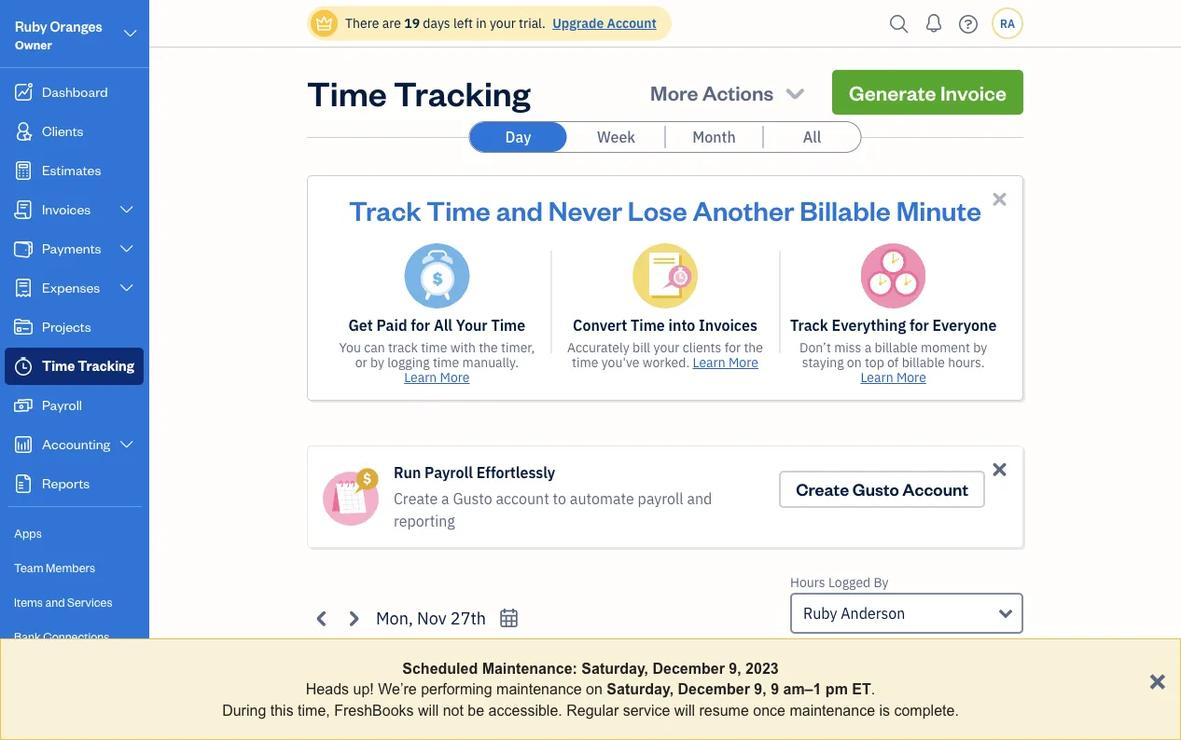 Task type: describe. For each thing, give the bounding box(es) containing it.
left
[[453, 14, 473, 32]]

track
[[388, 339, 418, 356]]

1 / from the left
[[409, 714, 414, 731]]

5 / from the left
[[964, 714, 969, 731]]

ruby anderson
[[803, 604, 905, 624]]

don't
[[800, 339, 831, 356]]

logging
[[387, 354, 430, 371]]

wed 29 —
[[571, 655, 624, 692]]

team members link
[[5, 552, 144, 585]]

learn inside get paid for all your time you can track time with the timer, or by logging time manually. learn more
[[404, 369, 437, 386]]

search image
[[884, 10, 914, 38]]

track everything for everyone image
[[861, 243, 926, 309]]

automate
[[570, 489, 634, 509]]

28
[[515, 655, 533, 675]]

your inside the accurately bill your clients for the time you've worked.
[[654, 339, 679, 356]]

team members
[[14, 560, 95, 576]]

maintenance:
[[482, 661, 577, 677]]

time,
[[298, 702, 330, 719]]

bank connections
[[14, 629, 110, 645]]

the inside the accurately bill your clients for the time you've worked.
[[744, 339, 763, 356]]

generate invoice button
[[832, 70, 1023, 115]]

2 / from the left
[[585, 714, 590, 731]]

with
[[450, 339, 476, 356]]

performing
[[421, 681, 492, 698]]

payroll
[[638, 489, 684, 509]]

clients link
[[5, 113, 144, 150]]

go to help image
[[953, 10, 983, 38]]

are
[[382, 14, 401, 32]]

expenses
[[42, 278, 100, 296]]

time right the logging
[[433, 354, 459, 371]]

more inside track everything for everyone don't miss a billable moment by staying on top of billable hours. learn more
[[896, 369, 926, 386]]

chevron large down image for invoices
[[118, 202, 135, 217]]

another
[[693, 192, 794, 227]]

27th
[[450, 608, 486, 630]]

reporting
[[394, 512, 455, 531]]

nov
[[417, 608, 446, 630]]

27
[[438, 657, 454, 675]]

more inside dropdown button
[[650, 79, 698, 105]]

mon 27 —
[[401, 655, 454, 693]]

3 / from the left
[[637, 714, 642, 731]]

×
[[1149, 663, 1166, 697]]

wed
[[571, 655, 602, 675]]

reports
[[42, 474, 90, 492]]

notifications image
[[919, 5, 949, 42]]

there are 19 days left in your trial. upgrade account
[[345, 14, 657, 32]]

gusto inside button
[[852, 479, 899, 501]]

timer,
[[501, 339, 535, 356]]

track for track everything for everyone don't miss a billable moment by staying on top of billable hours. learn more
[[790, 316, 828, 335]]

can
[[364, 339, 385, 356]]

learn more
[[693, 354, 758, 371]]

billable down everything
[[875, 339, 918, 356]]

all inside get paid for all your time you can track time with the timer, or by logging time manually. learn more
[[434, 316, 452, 335]]

day link
[[470, 122, 567, 152]]

more actions button
[[641, 70, 817, 115]]

2 close image from the top
[[989, 459, 1010, 480]]

of
[[887, 354, 899, 371]]

month
[[693, 127, 736, 147]]

chevron large down image for expenses
[[118, 281, 135, 296]]

up!
[[353, 681, 374, 698]]

member
[[357, 714, 406, 731]]

note link
[[697, 714, 725, 731]]

be
[[468, 702, 484, 719]]

choose a date image
[[498, 608, 520, 629]]

in
[[476, 14, 487, 32]]

actions
[[702, 79, 774, 105]]

1 vertical spatial chevron large down image
[[118, 438, 135, 452]]

thu 30 —
[[656, 655, 704, 692]]

invoices link
[[5, 191, 144, 229]]

more actions
[[650, 79, 774, 105]]

status
[[971, 714, 1009, 731]]

to
[[553, 489, 566, 509]]

tue
[[486, 655, 511, 675]]

learn inside track everything for everyone don't miss a billable moment by staying on top of billable hours. learn more
[[861, 369, 893, 386]]

money image
[[12, 397, 35, 415]]

this
[[270, 702, 294, 719]]

hours
[[790, 574, 825, 591]]

time / status
[[932, 714, 1009, 731]]

settings
[[14, 664, 57, 679]]

— up time,
[[315, 675, 326, 692]]

dashboard image
[[12, 83, 35, 102]]

freshbooks
[[334, 702, 414, 719]]

client
[[548, 714, 582, 731]]

mon
[[401, 655, 431, 675]]

time inside main element
[[42, 357, 75, 375]]

your
[[456, 316, 488, 335]]

.
[[871, 681, 875, 698]]

fri 1 —
[[741, 655, 772, 692]]

client image
[[12, 122, 35, 141]]

the inside get paid for all your time you can track time with the timer, or by logging time manually. learn more
[[479, 339, 498, 356]]

gusto inside run payroll effortlessly create a gusto account to automate payroll and reporting
[[453, 489, 492, 509]]

everything
[[832, 316, 906, 335]]

month link
[[666, 122, 763, 152]]

a inside run payroll effortlessly create a gusto account to automate payroll and reporting
[[441, 489, 449, 509]]

oranges
[[50, 17, 102, 35]]

there
[[345, 14, 379, 32]]

— right am–1
[[826, 675, 837, 692]]

ruby anderson button
[[790, 593, 1023, 634]]

payroll inside run payroll effortlessly create a gusto account to automate payroll and reporting
[[425, 463, 473, 483]]

— for fri
[[741, 675, 752, 692]]

chevrondown image
[[782, 79, 808, 105]]

1 vertical spatial maintenance
[[790, 702, 875, 719]]

a inside track everything for everyone don't miss a billable moment by staying on top of billable hours. learn more
[[865, 339, 872, 356]]

timer image
[[12, 357, 35, 376]]

time left with
[[421, 339, 447, 356]]

1 horizontal spatial 9,
[[754, 681, 767, 698]]

is
[[879, 702, 890, 719]]

caretup image
[[447, 716, 455, 730]]

on for maintenance:
[[586, 681, 603, 698]]

1 vertical spatial saturday,
[[607, 681, 674, 698]]

date link
[[416, 714, 455, 731]]

chevron large down image for payments
[[118, 242, 135, 257]]

everyone
[[932, 316, 997, 335]]

time inside the accurately bill your clients for the time you've worked.
[[572, 354, 598, 371]]

estimate image
[[12, 161, 35, 180]]

generate invoice
[[849, 79, 1007, 105]]

bill
[[633, 339, 650, 356]]

account
[[496, 489, 549, 509]]

payments
[[42, 239, 101, 257]]

logged
[[828, 574, 871, 591]]

items
[[14, 595, 43, 610]]

bank connections link
[[5, 621, 144, 654]]

clients
[[683, 339, 721, 356]]

by inside get paid for all your time you can track time with the timer, or by logging time manually. learn more
[[370, 354, 384, 371]]

date
[[416, 714, 444, 731]]

on for everything
[[847, 354, 862, 371]]

next day image
[[342, 608, 364, 630]]

all inside 'link'
[[803, 127, 821, 147]]

track time and never lose another billable minute
[[349, 192, 982, 227]]

ruby for ruby anderson
[[803, 604, 837, 624]]

fri
[[741, 655, 760, 675]]

connections
[[43, 629, 110, 645]]

payroll inside 'link'
[[42, 396, 82, 414]]



Task type: locate. For each thing, give the bounding box(es) containing it.
1 vertical spatial payroll
[[425, 463, 473, 483]]

create
[[796, 479, 849, 501], [394, 489, 438, 509]]

and right payroll
[[687, 489, 712, 509]]

top
[[865, 354, 884, 371]]

2 vertical spatial and
[[45, 595, 65, 610]]

1 horizontal spatial by
[[973, 339, 987, 356]]

time up timer,
[[491, 316, 525, 335]]

the
[[479, 339, 498, 356], [744, 339, 763, 356]]

owner
[[15, 37, 52, 52]]

create gusto account button
[[779, 471, 985, 508]]

learn down miss
[[861, 369, 893, 386]]

1 horizontal spatial your
[[654, 339, 679, 356]]

0 horizontal spatial time tracking
[[42, 357, 134, 375]]

resume
[[699, 702, 749, 719]]

0 horizontal spatial by
[[370, 354, 384, 371]]

1 horizontal spatial gusto
[[852, 479, 899, 501]]

payroll link
[[5, 387, 144, 424]]

1 vertical spatial ruby
[[803, 604, 837, 624]]

a
[[865, 339, 872, 356], [441, 489, 449, 509]]

team for team member /
[[322, 714, 354, 731]]

0 vertical spatial track
[[349, 192, 421, 227]]

ruby inside dropdown button
[[803, 604, 837, 624]]

a right miss
[[865, 339, 872, 356]]

1 horizontal spatial tracking
[[394, 70, 530, 114]]

— inside thu 30 —
[[656, 675, 667, 692]]

0 horizontal spatial account
[[607, 14, 657, 32]]

on
[[847, 354, 862, 371], [586, 681, 603, 698]]

0 horizontal spatial your
[[490, 14, 516, 32]]

track up don't
[[790, 316, 828, 335]]

team inside main element
[[14, 560, 43, 576]]

2023
[[746, 661, 779, 677]]

project link
[[592, 714, 637, 731]]

crown image
[[314, 14, 334, 33]]

by right or
[[370, 354, 384, 371]]

accessible.
[[489, 702, 562, 719]]

1 horizontal spatial will
[[674, 702, 695, 719]]

1 vertical spatial your
[[654, 339, 679, 356]]

and right items
[[45, 595, 65, 610]]

complete.
[[894, 702, 959, 719]]

thu
[[656, 655, 683, 675]]

ra
[[1000, 16, 1015, 31]]

2 vertical spatial chevron large down image
[[118, 281, 135, 296]]

and inside main element
[[45, 595, 65, 610]]

all left the your
[[434, 316, 452, 335]]

apps link
[[5, 518, 144, 550]]

time left the you've
[[572, 354, 598, 371]]

team for team members
[[14, 560, 43, 576]]

— for mon
[[401, 676, 411, 693]]

tracking down left
[[394, 70, 530, 114]]

0 vertical spatial invoices
[[42, 200, 91, 218]]

by inside track everything for everyone don't miss a billable moment by staying on top of billable hours. learn more
[[973, 339, 987, 356]]

0 vertical spatial tracking
[[394, 70, 530, 114]]

invoices inside main element
[[42, 200, 91, 218]]

close image
[[989, 188, 1010, 210], [989, 459, 1010, 480]]

for inside the accurately bill your clients for the time you've worked.
[[725, 339, 741, 356]]

report image
[[12, 475, 35, 494]]

the right with
[[479, 339, 498, 356]]

1 vertical spatial and
[[687, 489, 712, 509]]

1 horizontal spatial on
[[847, 354, 862, 371]]

ruby up owner
[[15, 17, 47, 35]]

tracking
[[394, 70, 530, 114], [78, 357, 134, 375]]

ruby down hours
[[803, 604, 837, 624]]

/ left note link
[[690, 714, 695, 731]]

more right top
[[896, 369, 926, 386]]

chevron large down image right expenses
[[118, 281, 135, 296]]

1 horizontal spatial invoices
[[699, 316, 757, 335]]

0 horizontal spatial team
[[14, 560, 43, 576]]

1 chevron large down image from the top
[[118, 202, 135, 217]]

0 horizontal spatial ruby
[[15, 17, 47, 35]]

1 vertical spatial 9,
[[754, 681, 767, 698]]

3 chevron large down image from the top
[[118, 281, 135, 296]]

— for tue
[[486, 675, 497, 692]]

reports link
[[5, 466, 144, 503]]

0 horizontal spatial maintenance
[[496, 681, 582, 698]]

× dialog
[[0, 639, 1181, 741]]

time tracking down 'projects' link
[[42, 357, 134, 375]]

for up 'track'
[[411, 316, 430, 335]]

chevron large down image inside "payments" link
[[118, 242, 135, 257]]

0 horizontal spatial will
[[418, 702, 439, 719]]

time tracking link
[[5, 348, 144, 385]]

0 vertical spatial saturday,
[[582, 661, 648, 677]]

account inside button
[[902, 479, 968, 501]]

learn right worked.
[[693, 354, 726, 371]]

staying
[[802, 354, 844, 371]]

1 vertical spatial time tracking
[[42, 357, 134, 375]]

/ left service
[[637, 714, 642, 731]]

0 horizontal spatial gusto
[[453, 489, 492, 509]]

1 horizontal spatial maintenance
[[790, 702, 875, 719]]

— up regular
[[571, 675, 582, 692]]

accounting link
[[5, 426, 144, 464]]

am–1
[[783, 681, 821, 698]]

0 vertical spatial maintenance
[[496, 681, 582, 698]]

your right in at the top of the page
[[490, 14, 516, 32]]

create inside run payroll effortlessly create a gusto account to automate payroll and reporting
[[394, 489, 438, 509]]

1 vertical spatial all
[[434, 316, 452, 335]]

time up bill
[[631, 316, 665, 335]]

service
[[623, 702, 670, 719]]

1 horizontal spatial the
[[744, 339, 763, 356]]

0 vertical spatial all
[[803, 127, 821, 147]]

team down heads
[[322, 714, 354, 731]]

2 the from the left
[[744, 339, 763, 356]]

run
[[394, 463, 421, 483]]

0 vertical spatial your
[[490, 14, 516, 32]]

1 horizontal spatial team
[[322, 714, 354, 731]]

0 vertical spatial and
[[496, 192, 543, 227]]

1 vertical spatial invoices
[[699, 316, 757, 335]]

chevron large down image right payments
[[118, 242, 135, 257]]

1 horizontal spatial create
[[796, 479, 849, 501]]

tracking down 'projects' link
[[78, 357, 134, 375]]

0 vertical spatial time tracking
[[307, 70, 530, 114]]

9, left 9
[[754, 681, 767, 698]]

29
[[606, 655, 624, 675]]

payroll right run
[[425, 463, 473, 483]]

chevron large down image
[[122, 22, 139, 45], [118, 438, 135, 452]]

main element
[[0, 0, 196, 741]]

accurately
[[567, 339, 629, 356]]

track
[[349, 192, 421, 227], [790, 316, 828, 335]]

0 horizontal spatial learn
[[404, 369, 437, 386]]

week
[[597, 127, 635, 147]]

0 horizontal spatial tracking
[[78, 357, 134, 375]]

1 horizontal spatial account
[[902, 479, 968, 501]]

accurately bill your clients for the time you've worked.
[[567, 339, 763, 371]]

4 / from the left
[[690, 714, 695, 731]]

et
[[852, 681, 871, 698]]

by down everyone
[[973, 339, 987, 356]]

invoices down estimates link
[[42, 200, 91, 218]]

run payroll effortlessly create a gusto account to automate payroll and reporting
[[394, 463, 712, 531]]

0 vertical spatial account
[[607, 14, 657, 32]]

for up moment
[[910, 316, 929, 335]]

0 vertical spatial chevron large down image
[[122, 22, 139, 45]]

× button
[[1149, 663, 1166, 697]]

on left top
[[847, 354, 862, 371]]

track inside track everything for everyone don't miss a billable moment by staying on top of billable hours. learn more
[[790, 316, 828, 335]]

— up service on the right
[[656, 675, 667, 692]]

0 horizontal spatial a
[[441, 489, 449, 509]]

will left note link
[[674, 702, 695, 719]]

freshbooks image
[[60, 711, 90, 733]]

/
[[409, 714, 414, 731], [585, 714, 590, 731], [637, 714, 642, 731], [690, 714, 695, 731], [964, 714, 969, 731]]

and inside run payroll effortlessly create a gusto account to automate payroll and reporting
[[687, 489, 712, 509]]

1 horizontal spatial a
[[865, 339, 872, 356]]

time
[[421, 339, 447, 356], [433, 354, 459, 371], [572, 354, 598, 371]]

on inside track everything for everyone don't miss a billable moment by staying on top of billable hours. learn more
[[847, 354, 862, 371]]

0 horizontal spatial all
[[434, 316, 452, 335]]

0 vertical spatial close image
[[989, 188, 1010, 210]]

2 will from the left
[[674, 702, 695, 719]]

heads
[[306, 681, 349, 698]]

— for thu
[[656, 675, 667, 692]]

1 horizontal spatial learn
[[693, 354, 726, 371]]

0 horizontal spatial on
[[586, 681, 603, 698]]

payroll right money icon
[[42, 396, 82, 414]]

0 vertical spatial ruby
[[15, 17, 47, 35]]

2 chevron large down image from the top
[[118, 242, 135, 257]]

for inside get paid for all your time you can track time with the timer, or by logging time manually. learn more
[[411, 316, 430, 335]]

more up month link
[[650, 79, 698, 105]]

trial.
[[519, 14, 546, 32]]

hours logged by
[[790, 574, 889, 591]]

get paid for all your time image
[[404, 243, 470, 309]]

ruby inside "ruby oranges owner"
[[15, 17, 47, 35]]

maintenance down pm
[[790, 702, 875, 719]]

accounting
[[42, 435, 110, 453]]

1 horizontal spatial all
[[803, 127, 821, 147]]

more right clients
[[729, 354, 758, 371]]

1
[[763, 655, 772, 675]]

expense image
[[12, 279, 35, 298]]

0 vertical spatial payroll
[[42, 396, 82, 414]]

note
[[697, 714, 725, 731]]

learn down 'track'
[[404, 369, 437, 386]]

— inside wed 29 —
[[571, 675, 582, 692]]

settings link
[[5, 656, 144, 689]]

9, left the fri
[[729, 661, 741, 677]]

a up reporting
[[441, 489, 449, 509]]

1 horizontal spatial ruby
[[803, 604, 837, 624]]

0 horizontal spatial and
[[45, 595, 65, 610]]

0 horizontal spatial the
[[479, 339, 498, 356]]

track for track time and never lose another billable minute
[[349, 192, 421, 227]]

payment image
[[12, 240, 35, 258]]

billable
[[875, 339, 918, 356], [902, 354, 945, 371]]

0 vertical spatial on
[[847, 354, 862, 371]]

1 will from the left
[[418, 702, 439, 719]]

dashboard
[[42, 83, 108, 100]]

chevron large down image right oranges
[[122, 22, 139, 45]]

/ left the date
[[409, 714, 414, 731]]

ra button
[[992, 7, 1023, 39]]

chevron large down image right accounting
[[118, 438, 135, 452]]

1 horizontal spatial for
[[725, 339, 741, 356]]

1 horizontal spatial payroll
[[425, 463, 473, 483]]

— inside fri 1 —
[[741, 675, 752, 692]]

— inside mon 27 —
[[401, 676, 411, 693]]

0 horizontal spatial create
[[394, 489, 438, 509]]

project
[[592, 714, 634, 731]]

0 vertical spatial team
[[14, 560, 43, 576]]

anderson
[[841, 604, 905, 624]]

saturday,
[[582, 661, 648, 677], [607, 681, 674, 698]]

0 vertical spatial chevron large down image
[[118, 202, 135, 217]]

1 the from the left
[[479, 339, 498, 356]]

the right clients
[[744, 339, 763, 356]]

1 close image from the top
[[989, 188, 1010, 210]]

time down there
[[307, 70, 387, 114]]

effortlessly
[[476, 463, 555, 483]]

miss
[[834, 339, 862, 356]]

on inside scheduled maintenance: saturday, december 9, 2023 heads up! we're performing maintenance on saturday, december 9, 9 am–1 pm et . during this time, freshbooks will not be accessible. regular service will resume once maintenance is complete.
[[586, 681, 603, 698]]

time inside get paid for all your time you can track time with the timer, or by logging time manually. learn more
[[491, 316, 525, 335]]

time right timer "icon"
[[42, 357, 75, 375]]

pm
[[826, 681, 848, 698]]

estimates
[[42, 161, 101, 179]]

— for wed
[[571, 675, 582, 692]]

all down chevrondown image
[[803, 127, 821, 147]]

time left the status link
[[932, 714, 961, 731]]

hours.
[[948, 354, 985, 371]]

once
[[753, 702, 786, 719]]

0 vertical spatial a
[[865, 339, 872, 356]]

/ right client
[[585, 714, 590, 731]]

more inside get paid for all your time you can track time with the timer, or by logging time manually. learn more
[[440, 369, 470, 386]]

2 horizontal spatial and
[[687, 489, 712, 509]]

more down with
[[440, 369, 470, 386]]

time up get paid for all your time image
[[427, 192, 491, 227]]

1 vertical spatial december
[[678, 681, 750, 698]]

create inside button
[[796, 479, 849, 501]]

1 vertical spatial a
[[441, 489, 449, 509]]

tracking inside main element
[[78, 357, 134, 375]]

create gusto account
[[796, 479, 968, 501]]

1 vertical spatial chevron large down image
[[118, 242, 135, 257]]

— inside tue 28 —
[[486, 675, 497, 692]]

expenses link
[[5, 270, 144, 307]]

on up regular
[[586, 681, 603, 698]]

1 vertical spatial close image
[[989, 459, 1010, 480]]

chart image
[[12, 436, 35, 454]]

apps
[[14, 526, 42, 541]]

30
[[686, 655, 704, 675]]

1 vertical spatial team
[[322, 714, 354, 731]]

your down convert time into invoices
[[654, 339, 679, 356]]

for inside track everything for everyone don't miss a billable moment by staying on top of billable hours. learn more
[[910, 316, 929, 335]]

time tracking down 19
[[307, 70, 530, 114]]

1 horizontal spatial track
[[790, 316, 828, 335]]

/ left status
[[964, 714, 969, 731]]

0 vertical spatial december
[[653, 661, 725, 677]]

time tracking inside main element
[[42, 357, 134, 375]]

worked.
[[643, 354, 690, 371]]

invoices up clients
[[699, 316, 757, 335]]

all
[[803, 127, 821, 147], [434, 316, 452, 335]]

1 horizontal spatial and
[[496, 192, 543, 227]]

items and services
[[14, 595, 112, 610]]

9
[[771, 681, 779, 698]]

projects
[[42, 318, 91, 335]]

— down mon
[[401, 676, 411, 693]]

for right clients
[[725, 339, 741, 356]]

2 horizontal spatial learn
[[861, 369, 893, 386]]

2 horizontal spatial for
[[910, 316, 929, 335]]

—
[[315, 675, 326, 692], [486, 675, 497, 692], [571, 675, 582, 692], [656, 675, 667, 692], [741, 675, 752, 692], [826, 675, 837, 692], [401, 676, 411, 693]]

and left never
[[496, 192, 543, 227]]

0 horizontal spatial 9,
[[729, 661, 741, 677]]

time link
[[932, 714, 964, 731]]

0 horizontal spatial for
[[411, 316, 430, 335]]

december
[[653, 661, 725, 677], [678, 681, 750, 698]]

1 vertical spatial account
[[902, 479, 968, 501]]

tue 28 —
[[486, 655, 533, 692]]

convert time into invoices image
[[633, 243, 698, 309]]

for for all
[[411, 316, 430, 335]]

1 vertical spatial track
[[790, 316, 828, 335]]

convert time into invoices
[[573, 316, 757, 335]]

0 horizontal spatial payroll
[[42, 396, 82, 414]]

invoice image
[[12, 201, 35, 219]]

— left 1
[[741, 675, 752, 692]]

0 vertical spatial 9,
[[729, 661, 741, 677]]

for for everyone
[[910, 316, 929, 335]]

1 horizontal spatial time tracking
[[307, 70, 530, 114]]

1 vertical spatial tracking
[[78, 357, 134, 375]]

previous day image
[[312, 608, 333, 630]]

chevron large down image down estimates link
[[118, 202, 135, 217]]

0 horizontal spatial track
[[349, 192, 421, 227]]

0 horizontal spatial invoices
[[42, 200, 91, 218]]

status link
[[971, 714, 1009, 731]]

ruby for ruby oranges owner
[[15, 17, 47, 35]]

not
[[443, 702, 464, 719]]

will left not
[[418, 702, 439, 719]]

into
[[669, 316, 695, 335]]

project image
[[12, 318, 35, 337]]

chevron large down image inside expenses link
[[118, 281, 135, 296]]

— left 28
[[486, 675, 497, 692]]

services
[[67, 595, 112, 610]]

team up items
[[14, 560, 43, 576]]

1 vertical spatial on
[[586, 681, 603, 698]]

track up get paid for all your time image
[[349, 192, 421, 227]]

chevron large down image
[[118, 202, 135, 217], [118, 242, 135, 257], [118, 281, 135, 296]]

scheduled maintenance: saturday, december 9, 2023 heads up! we're performing maintenance on saturday, december 9, 9 am–1 pm et . during this time, freshbooks will not be accessible. regular service will resume once maintenance is complete.
[[222, 661, 959, 719]]

estimates link
[[5, 152, 144, 189]]

billable right of at right
[[902, 354, 945, 371]]

never
[[548, 192, 622, 227]]

maintenance down maintenance:
[[496, 681, 582, 698]]



Task type: vqa. For each thing, say whether or not it's contained in the screenshot.
the top year
no



